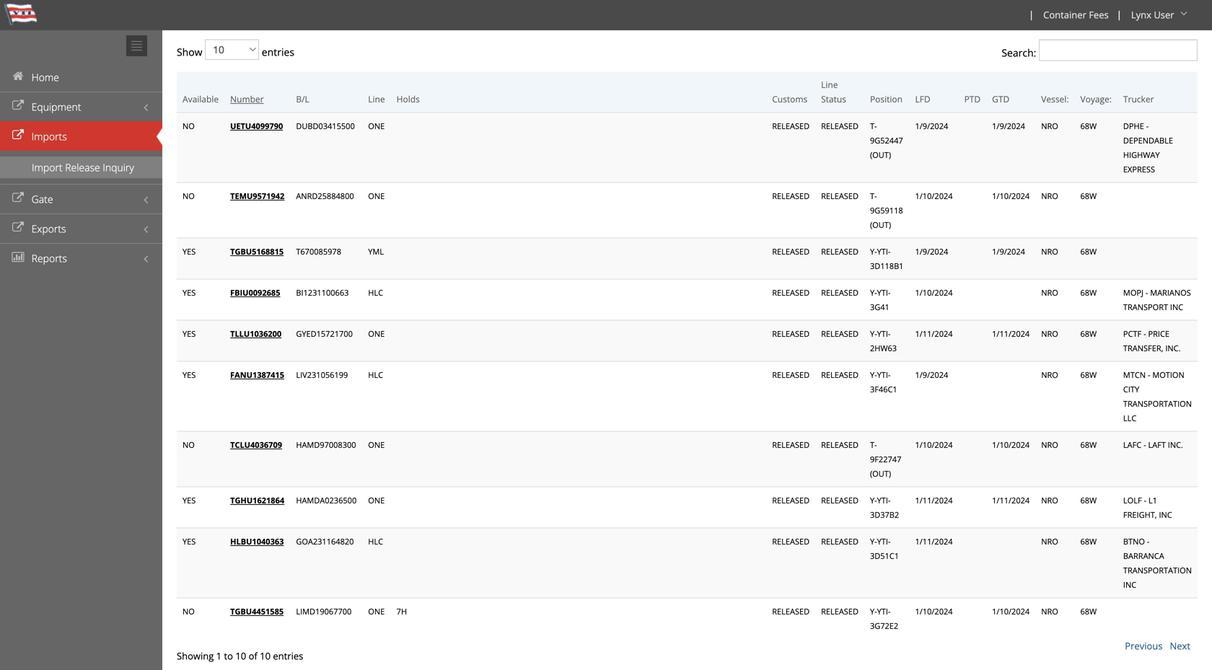 Task type: locate. For each thing, give the bounding box(es) containing it.
t- up 9g52447
[[870, 121, 877, 131]]

t- for t- 9g59118 (out)
[[870, 191, 877, 201]]

2 vertical spatial (out)
[[870, 468, 892, 479]]

one right hamd97008300
[[368, 440, 385, 450]]

external link image inside "equipment" "link"
[[11, 101, 25, 111]]

yti- for y-yti- 3d37b2
[[877, 495, 891, 506]]

(out) inside t- 9g59118 (out)
[[870, 219, 892, 230]]

yti- up 3g72e2
[[877, 606, 891, 617]]

y- inside y-yti- 2hw63
[[870, 328, 877, 339]]

- right mopj
[[1146, 287, 1149, 298]]

- inside mopj - marianos transport inc
[[1146, 287, 1149, 298]]

y- up 3g72e2
[[870, 606, 877, 617]]

(out)
[[870, 149, 892, 160], [870, 219, 892, 230], [870, 468, 892, 479]]

exports link
[[0, 214, 162, 243]]

line left holds
[[368, 93, 385, 105]]

2 hlc from the top
[[368, 370, 383, 380]]

equipment
[[32, 100, 81, 114]]

- right dphe on the right of page
[[1147, 121, 1149, 131]]

next
[[1170, 640, 1191, 653]]

(out) inside t- 9f22747 (out)
[[870, 468, 892, 479]]

transportation down city
[[1124, 398, 1192, 409]]

1 hlc from the top
[[368, 287, 383, 298]]

1/11/2024 for y-yti- 3d37b2
[[916, 495, 953, 506]]

one for anrd25884800
[[368, 191, 385, 201]]

4 nro from the top
[[1042, 287, 1059, 298]]

7 y- from the top
[[870, 606, 877, 617]]

- for lolf
[[1144, 495, 1147, 506]]

y- up 3g41
[[870, 287, 877, 298]]

- inside mtcn - motion city transportation llc
[[1148, 370, 1151, 380]]

68w
[[1081, 121, 1097, 131], [1081, 191, 1097, 201], [1081, 246, 1097, 257], [1081, 287, 1097, 298], [1081, 328, 1097, 339], [1081, 370, 1097, 380], [1081, 440, 1097, 450], [1081, 495, 1097, 506], [1081, 536, 1097, 547], [1081, 606, 1097, 617]]

line up status
[[822, 79, 838, 91]]

line for line status
[[822, 79, 838, 91]]

5 y- from the top
[[870, 495, 877, 506]]

tllu1036200
[[230, 328, 282, 339]]

1/9/2024 for t- 9g52447 (out)
[[916, 121, 949, 131]]

lolf
[[1124, 495, 1142, 506]]

showing 1 to 10 of 10 entries
[[177, 650, 303, 663]]

t-
[[870, 121, 877, 131], [870, 191, 877, 201], [870, 440, 877, 450]]

yes for tllu1036200
[[183, 328, 196, 339]]

5 nro from the top
[[1042, 328, 1059, 339]]

yti- inside y-yti- 3g41
[[877, 287, 891, 298]]

1 vertical spatial transportation
[[1124, 565, 1192, 576]]

0 vertical spatial t-
[[870, 121, 877, 131]]

inc down marianos
[[1171, 302, 1184, 313]]

- for lafc
[[1144, 440, 1147, 450]]

anrd25884800
[[296, 191, 354, 201]]

0 vertical spatial entries
[[259, 45, 295, 59]]

y- for y-yti- 3g41
[[870, 287, 877, 298]]

3d37b2
[[870, 510, 900, 520]]

no left temu9571942
[[183, 191, 195, 201]]

(out) down the '9g59118' at the top right of page
[[870, 219, 892, 230]]

3 external link image from the top
[[11, 223, 25, 233]]

6 yti- from the top
[[877, 536, 891, 547]]

2 vertical spatial t-
[[870, 440, 877, 450]]

nro for pctf - price transfer, inc.
[[1042, 328, 1059, 339]]

(out) inside t- 9g52447 (out)
[[870, 149, 892, 160]]

yti- for y-yti- 3g41
[[877, 287, 891, 298]]

btno
[[1124, 536, 1146, 547]]

reports
[[32, 252, 67, 265]]

y- up 3d51c1
[[870, 536, 877, 547]]

68w for mtcn - motion city transportation llc
[[1081, 370, 1097, 380]]

t- for t- 9g52447 (out)
[[870, 121, 877, 131]]

mopj - marianos transport inc
[[1124, 287, 1192, 313]]

2 one from the top
[[368, 191, 385, 201]]

(out) down 9f22747
[[870, 468, 892, 479]]

yti- up 2hw63
[[877, 328, 891, 339]]

4 68w from the top
[[1081, 287, 1097, 298]]

0 vertical spatial inc
[[1171, 302, 1184, 313]]

0 vertical spatial transportation
[[1124, 398, 1192, 409]]

inc for transport
[[1171, 302, 1184, 313]]

6 nro from the top
[[1042, 370, 1059, 380]]

3 t- from the top
[[870, 440, 877, 450]]

t- inside t- 9g52447 (out)
[[870, 121, 877, 131]]

yti- inside 'y-yti- 3f46c1'
[[877, 370, 891, 380]]

4 no from the top
[[183, 606, 195, 617]]

1/11/2024
[[916, 328, 953, 339], [993, 328, 1030, 339], [916, 495, 953, 506], [993, 495, 1030, 506], [916, 536, 953, 547]]

1 horizontal spatial |
[[1117, 8, 1122, 21]]

2 external link image from the top
[[11, 130, 25, 140]]

external link image inside exports link
[[11, 223, 25, 233]]

(out) down 9g52447
[[870, 149, 892, 160]]

inquiry
[[103, 161, 134, 174]]

yes left tghu1621864
[[183, 495, 196, 506]]

yes left hlbu1040363
[[183, 536, 196, 547]]

yti- for y-yti- 2hw63
[[877, 328, 891, 339]]

0 vertical spatial line
[[822, 79, 838, 91]]

68w for btno - barranca transportation inc
[[1081, 536, 1097, 547]]

yti- for y-yti- 3g72e2
[[877, 606, 891, 617]]

6 yes from the top
[[183, 536, 196, 547]]

1 vertical spatial hlc
[[368, 370, 383, 380]]

y- inside the 'y-yti- 3d51c1'
[[870, 536, 877, 547]]

1 vertical spatial (out)
[[870, 219, 892, 230]]

of
[[249, 650, 258, 663]]

9g52447
[[870, 135, 904, 146]]

1 yti- from the top
[[877, 246, 891, 257]]

yes for fanu1387415
[[183, 370, 196, 380]]

y- up 3d37b2
[[870, 495, 877, 506]]

y- up 3d118b1
[[870, 246, 877, 257]]

- right pctf
[[1144, 328, 1147, 339]]

y- for y-yti- 3d37b2
[[870, 495, 877, 506]]

fbiu0092685
[[230, 287, 280, 298]]

transport
[[1124, 302, 1169, 313]]

- left laft at bottom
[[1144, 440, 1147, 450]]

1 vertical spatial external link image
[[11, 130, 25, 140]]

external link image inside imports link
[[11, 130, 25, 140]]

5 yti- from the top
[[877, 495, 891, 506]]

one right hamda0236500
[[368, 495, 385, 506]]

3 one from the top
[[368, 328, 385, 339]]

y- inside 'y-yti- 3g72e2'
[[870, 606, 877, 617]]

yti- inside y-yti- 3d37b2
[[877, 495, 891, 506]]

y-yti- 3d118b1
[[870, 246, 904, 271]]

tghu1621864
[[230, 495, 285, 506]]

highway
[[1124, 149, 1160, 160]]

y- inside 'y-yti- 3f46c1'
[[870, 370, 877, 380]]

location: activate to sort column ascending column header
[[865, 72, 910, 113]]

3 no from the top
[[183, 440, 195, 450]]

0 vertical spatial hlc
[[368, 287, 383, 298]]

4 yti- from the top
[[877, 370, 891, 380]]

inc. inside pctf - price transfer, inc.
[[1166, 343, 1181, 354]]

7h
[[397, 606, 407, 617]]

hlc for liv231056199
[[368, 370, 383, 380]]

0 horizontal spatial 10
[[236, 650, 246, 663]]

10 left the of
[[236, 650, 246, 663]]

tclu4036709
[[230, 440, 282, 450]]

hlc down yml
[[368, 287, 383, 298]]

external link image for imports
[[11, 130, 25, 140]]

(out) for t- 9g52447 (out)
[[870, 149, 892, 160]]

4 one from the top
[[368, 440, 385, 450]]

l1
[[1149, 495, 1158, 506]]

5 68w from the top
[[1081, 328, 1097, 339]]

yti- inside the 'y-yti- 3d51c1'
[[877, 536, 891, 547]]

1 horizontal spatial line
[[822, 79, 838, 91]]

external link image down external link icon
[[11, 223, 25, 233]]

t- up the '9g59118' at the top right of page
[[870, 191, 877, 201]]

one right anrd25884800
[[368, 191, 385, 201]]

0 horizontal spatial |
[[1029, 8, 1034, 21]]

| right fees
[[1117, 8, 1122, 21]]

no
[[183, 121, 195, 131], [183, 191, 195, 201], [183, 440, 195, 450], [183, 606, 195, 617]]

inc. down 'price'
[[1166, 343, 1181, 354]]

dubd03415500
[[296, 121, 355, 131]]

trucker: activate to sort column ascending column header
[[1118, 72, 1198, 113]]

yti- inside y-yti- 2hw63
[[877, 328, 891, 339]]

external link image down home icon
[[11, 101, 25, 111]]

ptd: activate to sort column ascending column header
[[959, 72, 987, 113]]

y- inside y-yti- 3d37b2
[[870, 495, 877, 506]]

container fees link
[[1037, 0, 1114, 30]]

one
[[368, 121, 385, 131], [368, 191, 385, 201], [368, 328, 385, 339], [368, 440, 385, 450], [368, 495, 385, 506], [368, 606, 385, 617]]

8 nro from the top
[[1042, 495, 1059, 506]]

yes left fbiu0092685
[[183, 287, 196, 298]]

7 yti- from the top
[[877, 606, 891, 617]]

nro for mtcn - motion city transportation llc
[[1042, 370, 1059, 380]]

number: activate to sort column ascending column header
[[225, 72, 290, 113]]

9 nro from the top
[[1042, 536, 1059, 547]]

none text field inside grid
[[1039, 39, 1198, 61]]

gate link
[[0, 184, 162, 214]]

-
[[1147, 121, 1149, 131], [1146, 287, 1149, 298], [1144, 328, 1147, 339], [1148, 370, 1151, 380], [1144, 440, 1147, 450], [1144, 495, 1147, 506], [1148, 536, 1150, 547]]

nro for lolf - l1 freight, inc
[[1042, 495, 1059, 506]]

1 vertical spatial inc
[[1160, 510, 1173, 520]]

inc inside mopj - marianos transport inc
[[1171, 302, 1184, 313]]

no up showing
[[183, 606, 195, 617]]

5 one from the top
[[368, 495, 385, 506]]

68w for lafc - laft inc.
[[1081, 440, 1097, 450]]

uetu4099790
[[230, 121, 283, 131]]

- right btno
[[1148, 536, 1150, 547]]

inc inside lolf - l1 freight, inc
[[1160, 510, 1173, 520]]

2 vertical spatial hlc
[[368, 536, 383, 547]]

nro
[[1042, 121, 1059, 131], [1042, 191, 1059, 201], [1042, 246, 1059, 257], [1042, 287, 1059, 298], [1042, 328, 1059, 339], [1042, 370, 1059, 380], [1042, 440, 1059, 450], [1042, 495, 1059, 506], [1042, 536, 1059, 547], [1042, 606, 1059, 617]]

1 vertical spatial line
[[368, 93, 385, 105]]

1 external link image from the top
[[11, 101, 25, 111]]

yti- up 3d51c1
[[877, 536, 891, 547]]

one for gyed15721700
[[368, 328, 385, 339]]

2 no from the top
[[183, 191, 195, 201]]

vessel:: activate to sort column ascending column header
[[1036, 72, 1075, 113]]

yes
[[183, 246, 196, 257], [183, 287, 196, 298], [183, 328, 196, 339], [183, 370, 196, 380], [183, 495, 196, 506], [183, 536, 196, 547]]

3 yes from the top
[[183, 328, 196, 339]]

transportation
[[1124, 398, 1192, 409], [1124, 565, 1192, 576]]

one for limd19067700
[[368, 606, 385, 617]]

2 10 from the left
[[260, 650, 271, 663]]

6 one from the top
[[368, 606, 385, 617]]

trucker
[[1124, 93, 1155, 105]]

2 vertical spatial inc
[[1124, 580, 1137, 590]]

available: activate to sort column ascending column header
[[177, 72, 225, 113]]

y- up 2hw63
[[870, 328, 877, 339]]

yti- up 3f46c1
[[877, 370, 891, 380]]

row
[[177, 72, 1198, 113]]

yes for tghu1621864
[[183, 495, 196, 506]]

yti- up 3g41
[[877, 287, 891, 298]]

yes left tgbu5168815
[[183, 246, 196, 257]]

2 nro from the top
[[1042, 191, 1059, 201]]

row containing line status
[[177, 72, 1198, 113]]

- inside btno - barranca transportation inc
[[1148, 536, 1150, 547]]

released
[[773, 121, 810, 131], [822, 121, 859, 131], [773, 191, 810, 201], [822, 191, 859, 201], [773, 246, 810, 257], [822, 246, 859, 257], [773, 287, 810, 298], [822, 287, 859, 298], [773, 328, 810, 339], [822, 328, 859, 339], [773, 370, 810, 380], [822, 370, 859, 380], [773, 440, 810, 450], [822, 440, 859, 450], [773, 495, 810, 506], [822, 495, 859, 506], [773, 536, 810, 547], [822, 536, 859, 547], [773, 606, 810, 617], [822, 606, 859, 617]]

- for pctf
[[1144, 328, 1147, 339]]

- inside lolf - l1 freight, inc
[[1144, 495, 1147, 506]]

(out) for t- 9g59118 (out)
[[870, 219, 892, 230]]

yes for fbiu0092685
[[183, 287, 196, 298]]

yti- for y-yti- 3f46c1
[[877, 370, 891, 380]]

0 horizontal spatial line
[[368, 93, 385, 105]]

gtd: activate to sort column ascending column header
[[987, 72, 1036, 113]]

yti- up 3d37b2
[[877, 495, 891, 506]]

line: activate to sort column ascending column header
[[363, 72, 391, 113]]

inc inside btno - barranca transportation inc
[[1124, 580, 1137, 590]]

7 68w from the top
[[1081, 440, 1097, 450]]

inc. right laft at bottom
[[1168, 440, 1184, 450]]

8 68w from the top
[[1081, 495, 1097, 506]]

- inside dphe - dependable highway express
[[1147, 121, 1149, 131]]

reports link
[[0, 243, 162, 273]]

transportation down the barranca
[[1124, 565, 1192, 576]]

external link image for equipment
[[11, 101, 25, 111]]

one down line: activate to sort column ascending column header at top left
[[368, 121, 385, 131]]

4 y- from the top
[[870, 370, 877, 380]]

6 y- from the top
[[870, 536, 877, 547]]

1 yes from the top
[[183, 246, 196, 257]]

line inside line status
[[822, 79, 838, 91]]

ptd
[[965, 93, 981, 105]]

1/9/2024 for y-yti- 3d118b1
[[916, 246, 949, 257]]

3 y- from the top
[[870, 328, 877, 339]]

entries up number: activate to sort column ascending 'column header'
[[259, 45, 295, 59]]

alert
[[177, 113, 1198, 639]]

inc right 'freight,'
[[1160, 510, 1173, 520]]

5 yes from the top
[[183, 495, 196, 506]]

lolf - l1 freight, inc
[[1124, 495, 1173, 520]]

y- for y-yti- 3d118b1
[[870, 246, 877, 257]]

t- up 9f22747
[[870, 440, 877, 450]]

|
[[1029, 8, 1034, 21], [1117, 8, 1122, 21]]

1 no from the top
[[183, 121, 195, 131]]

b/l
[[296, 93, 309, 105]]

y- inside y-yti- 3g41
[[870, 287, 877, 298]]

y-
[[870, 246, 877, 257], [870, 287, 877, 298], [870, 328, 877, 339], [870, 370, 877, 380], [870, 495, 877, 506], [870, 536, 877, 547], [870, 606, 877, 617]]

line status
[[822, 79, 847, 105]]

home
[[32, 70, 59, 84]]

7 nro from the top
[[1042, 440, 1059, 450]]

0 vertical spatial external link image
[[11, 101, 25, 111]]

2 vertical spatial external link image
[[11, 223, 25, 233]]

2 yti- from the top
[[877, 287, 891, 298]]

- right mtcn
[[1148, 370, 1151, 380]]

nro for btno - barranca transportation inc
[[1042, 536, 1059, 547]]

imports
[[32, 130, 67, 143]]

1 horizontal spatial 10
[[260, 650, 271, 663]]

3 (out) from the top
[[870, 468, 892, 479]]

fees
[[1089, 8, 1109, 21]]

entries right the of
[[273, 650, 303, 663]]

1 t- from the top
[[870, 121, 877, 131]]

inc down the barranca
[[1124, 580, 1137, 590]]

temu9571942
[[230, 191, 285, 201]]

1 (out) from the top
[[870, 149, 892, 160]]

lynx
[[1132, 8, 1152, 21]]

one left 7h
[[368, 606, 385, 617]]

bar chart image
[[11, 252, 25, 262]]

inc for transportation
[[1124, 580, 1137, 590]]

grid containing show
[[177, 0, 1198, 664]]

grid
[[177, 0, 1198, 664]]

t- 9g59118 (out)
[[870, 191, 904, 230]]

no down available
[[183, 121, 195, 131]]

3 yti- from the top
[[877, 328, 891, 339]]

external link image
[[11, 101, 25, 111], [11, 130, 25, 140], [11, 223, 25, 233]]

0 vertical spatial (out)
[[870, 149, 892, 160]]

None text field
[[1039, 39, 1198, 61]]

1 y- from the top
[[870, 246, 877, 257]]

6 68w from the top
[[1081, 370, 1097, 380]]

tgbu4451585
[[230, 606, 284, 617]]

2hw63
[[870, 343, 897, 354]]

2 y- from the top
[[870, 287, 877, 298]]

(out) for t- 9f22747 (out)
[[870, 468, 892, 479]]

yes for hlbu1040363
[[183, 536, 196, 547]]

hlc
[[368, 287, 383, 298], [368, 370, 383, 380], [368, 536, 383, 547]]

0 vertical spatial inc.
[[1166, 343, 1181, 354]]

y- up 3f46c1
[[870, 370, 877, 380]]

2 t- from the top
[[870, 191, 877, 201]]

t- inside t- 9g59118 (out)
[[870, 191, 877, 201]]

external link image
[[11, 193, 25, 203]]

4 yes from the top
[[183, 370, 196, 380]]

- for mtcn
[[1148, 370, 1151, 380]]

external link image left the imports on the left top of the page
[[11, 130, 25, 140]]

yti- up 3d118b1
[[877, 246, 891, 257]]

yti- inside 'y-yti- 3g72e2'
[[877, 606, 891, 617]]

search:
[[1002, 46, 1039, 59]]

one right gyed15721700
[[368, 328, 385, 339]]

yes left fanu1387415
[[183, 370, 196, 380]]

exports
[[32, 222, 66, 236]]

one for dubd03415500
[[368, 121, 385, 131]]

hlc right liv231056199
[[368, 370, 383, 380]]

express
[[1124, 164, 1156, 175]]

yes for tgbu5168815
[[183, 246, 196, 257]]

1/9/2024 for y-yti- 3f46c1
[[916, 370, 949, 380]]

2 (out) from the top
[[870, 219, 892, 230]]

hlc right goa231164820 on the left bottom
[[368, 536, 383, 547]]

2 yes from the top
[[183, 287, 196, 298]]

- left l1
[[1144, 495, 1147, 506]]

no left tclu4036709
[[183, 440, 195, 450]]

1 nro from the top
[[1042, 121, 1059, 131]]

9 68w from the top
[[1081, 536, 1097, 547]]

3 hlc from the top
[[368, 536, 383, 547]]

10
[[236, 650, 246, 663], [260, 650, 271, 663]]

10 right the of
[[260, 650, 271, 663]]

- inside pctf - price transfer, inc.
[[1144, 328, 1147, 339]]

lfd: activate to sort column ascending column header
[[910, 72, 959, 113]]

angle down image
[[1177, 8, 1192, 18]]

yti- inside y-yti- 3d118b1
[[877, 246, 891, 257]]

t- inside t- 9f22747 (out)
[[870, 440, 877, 450]]

1 one from the top
[[368, 121, 385, 131]]

yes left tllu1036200
[[183, 328, 196, 339]]

1 vertical spatial t-
[[870, 191, 877, 201]]

y- inside y-yti- 3d118b1
[[870, 246, 877, 257]]

laft
[[1149, 440, 1166, 450]]

| left container
[[1029, 8, 1034, 21]]

1 68w from the top
[[1081, 121, 1097, 131]]



Task type: vqa. For each thing, say whether or not it's contained in the screenshot.
4th 'YES' from the bottom
yes



Task type: describe. For each thing, give the bounding box(es) containing it.
1
[[216, 650, 222, 663]]

one for hamda0236500
[[368, 495, 385, 506]]

status
[[822, 93, 847, 105]]

holds
[[397, 93, 420, 105]]

nro for mopj - marianos transport inc
[[1042, 287, 1059, 298]]

customs: activate to sort column ascending column header
[[767, 72, 816, 113]]

2 68w from the top
[[1081, 191, 1097, 201]]

external link image for exports
[[11, 223, 25, 233]]

lfd
[[916, 93, 931, 105]]

- for mopj
[[1146, 287, 1149, 298]]

gate
[[32, 192, 53, 206]]

show
[[177, 45, 205, 59]]

liv231056199
[[296, 370, 348, 380]]

3 68w from the top
[[1081, 246, 1097, 257]]

pctf - price transfer, inc.
[[1124, 328, 1181, 354]]

y- for y-yti- 3d51c1
[[870, 536, 877, 547]]

1 | from the left
[[1029, 8, 1034, 21]]

inc for freight,
[[1160, 510, 1173, 520]]

llc
[[1124, 413, 1137, 424]]

dependable
[[1124, 135, 1174, 146]]

transfer,
[[1124, 343, 1164, 354]]

import release inquiry link
[[0, 157, 162, 178]]

release
[[65, 161, 100, 174]]

3g72e2
[[870, 621, 899, 632]]

hlbu1040363
[[230, 536, 284, 547]]

t- for t- 9f22747 (out)
[[870, 440, 877, 450]]

container
[[1044, 8, 1087, 21]]

freight,
[[1124, 510, 1158, 520]]

import release inquiry
[[32, 161, 134, 174]]

marianos
[[1151, 287, 1192, 298]]

mopj
[[1124, 287, 1144, 298]]

btno - barranca transportation inc
[[1124, 536, 1192, 590]]

mtcn - motion city transportation llc
[[1124, 370, 1192, 424]]

y- for y-yti- 3f46c1
[[870, 370, 877, 380]]

10 nro from the top
[[1042, 606, 1059, 617]]

previous next
[[1126, 640, 1191, 653]]

t- 9g52447 (out)
[[870, 121, 904, 160]]

next button
[[1170, 640, 1191, 653]]

holds: activate to sort column ascending column header
[[391, 72, 767, 113]]

equipment link
[[0, 92, 162, 121]]

yml
[[368, 246, 384, 257]]

number
[[230, 93, 264, 105]]

fanu1387415
[[230, 370, 284, 380]]

previous
[[1126, 640, 1163, 653]]

goa231164820
[[296, 536, 354, 547]]

lynx user
[[1132, 8, 1175, 21]]

lafc
[[1124, 440, 1142, 450]]

mtcn
[[1124, 370, 1146, 380]]

container fees
[[1044, 8, 1109, 21]]

motion
[[1153, 370, 1185, 380]]

68w for dphe - dependable highway express
[[1081, 121, 1097, 131]]

1 10 from the left
[[236, 650, 246, 663]]

one for hamd97008300
[[368, 440, 385, 450]]

voyage:
[[1081, 93, 1112, 105]]

3 nro from the top
[[1042, 246, 1059, 257]]

dphe - dependable highway express
[[1124, 121, 1174, 175]]

home link
[[0, 62, 162, 92]]

- for dphe
[[1147, 121, 1149, 131]]

barranca
[[1124, 551, 1165, 562]]

y- for y-yti- 2hw63
[[870, 328, 877, 339]]

home image
[[11, 71, 25, 81]]

1/11/2024 for y-yti- 2hw63
[[916, 328, 953, 339]]

no for uetu4099790
[[183, 121, 195, 131]]

lynx user link
[[1125, 0, 1197, 30]]

line status: activate to sort column ascending column header
[[816, 72, 865, 113]]

3f46c1
[[870, 384, 898, 395]]

2 | from the left
[[1117, 8, 1122, 21]]

yti- for y-yti- 3d51c1
[[877, 536, 891, 547]]

no for tclu4036709
[[183, 440, 195, 450]]

showing
[[177, 650, 214, 663]]

1/11/2024 for y-yti- 3d51c1
[[916, 536, 953, 547]]

yti- for y-yti- 3d118b1
[[877, 246, 891, 257]]

dphe
[[1124, 121, 1145, 131]]

imports link
[[0, 121, 162, 151]]

no for temu9571942
[[183, 191, 195, 201]]

y-yti- 3g72e2
[[870, 606, 899, 632]]

import
[[32, 161, 62, 174]]

lafc - laft inc.
[[1124, 440, 1184, 450]]

position
[[870, 93, 903, 105]]

3g41
[[870, 302, 890, 313]]

y-yti- 3f46c1
[[870, 370, 898, 395]]

voyage:: activate to sort column ascending column header
[[1075, 72, 1118, 113]]

t- 9f22747 (out)
[[870, 440, 902, 479]]

68w for pctf - price transfer, inc.
[[1081, 328, 1097, 339]]

to
[[224, 650, 233, 663]]

line for line
[[368, 93, 385, 105]]

user
[[1154, 8, 1175, 21]]

68w for lolf - l1 freight, inc
[[1081, 495, 1097, 506]]

alert containing no
[[177, 113, 1198, 639]]

bi1231100663
[[296, 287, 349, 298]]

1 transportation from the top
[[1124, 398, 1192, 409]]

limd19067700
[[296, 606, 352, 617]]

10 68w from the top
[[1081, 606, 1097, 617]]

hamd97008300
[[296, 440, 356, 450]]

b/l: activate to sort column ascending column header
[[290, 72, 363, 113]]

hamda0236500
[[296, 495, 357, 506]]

y-yti- 3d37b2
[[870, 495, 900, 520]]

68w for mopj - marianos transport inc
[[1081, 287, 1097, 298]]

price
[[1149, 328, 1170, 339]]

3d118b1
[[870, 261, 904, 271]]

9g59118
[[870, 205, 904, 216]]

available
[[183, 93, 219, 105]]

2 transportation from the top
[[1124, 565, 1192, 576]]

y- for y-yti- 3g72e2
[[870, 606, 877, 617]]

nro for lafc - laft inc.
[[1042, 440, 1059, 450]]

9f22747
[[870, 454, 902, 465]]

previous button
[[1126, 640, 1163, 653]]

y-yti- 3g41
[[870, 287, 891, 313]]

hlc for goa231164820
[[368, 536, 383, 547]]

city
[[1124, 384, 1140, 395]]

gtd
[[993, 93, 1010, 105]]

3d51c1
[[870, 551, 899, 562]]

- for btno
[[1148, 536, 1150, 547]]

hlc for bi1231100663
[[368, 287, 383, 298]]

nro for dphe - dependable highway express
[[1042, 121, 1059, 131]]

1 vertical spatial entries
[[273, 650, 303, 663]]

no for tgbu4451585
[[183, 606, 195, 617]]

1 vertical spatial inc.
[[1168, 440, 1184, 450]]



